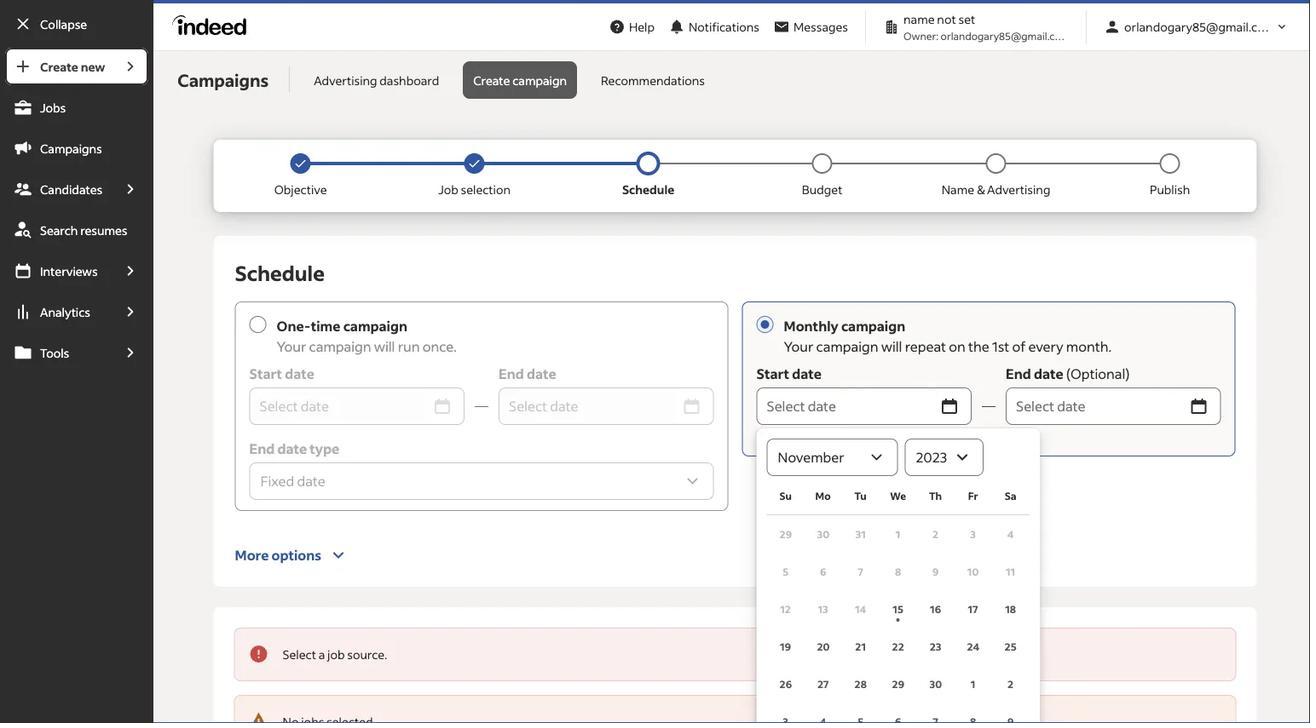 Task type: describe. For each thing, give the bounding box(es) containing it.
source.
[[347, 648, 387, 663]]

name
[[903, 12, 935, 27]]

31 button
[[842, 516, 879, 554]]

repeat
[[905, 338, 946, 356]]

job
[[438, 182, 458, 198]]

11 button
[[992, 554, 1029, 591]]

16
[[930, 603, 941, 616]]

resumes
[[80, 222, 127, 238]]

(optional)
[[1066, 366, 1130, 383]]

27 button
[[804, 666, 842, 704]]

26
[[780, 678, 792, 691]]

8
[[895, 566, 901, 579]]

1 vertical spatial schedule
[[235, 260, 325, 286]]

0 vertical spatial 29 button
[[767, 516, 804, 554]]

messages
[[793, 20, 848, 35]]

3 button
[[954, 516, 992, 554]]

objective
[[274, 182, 327, 198]]

orlandogary85@gmail.com inside dropdown button
[[1124, 20, 1275, 35]]

30 for the bottommost 30 button
[[930, 678, 942, 691]]

27
[[817, 678, 829, 691]]

tu
[[854, 490, 867, 503]]

5
[[783, 566, 788, 579]]

13
[[818, 603, 828, 616]]

a
[[318, 648, 325, 663]]

2 for bottom 2 button
[[1007, 678, 1014, 691]]

search resumes
[[40, 222, 127, 238]]

your inside monthly campaign your campaign will repeat on the 1st of every month.
[[784, 338, 813, 356]]

monthly campaign your campaign will repeat on the 1st of every month.
[[784, 318, 1112, 356]]

every
[[1028, 338, 1063, 356]]

31
[[855, 528, 866, 541]]

menu bar containing create new
[[0, 48, 154, 724]]

30 for left 30 button
[[817, 528, 829, 541]]

1 vertical spatial 30 button
[[917, 666, 954, 704]]

we
[[890, 490, 906, 503]]

4
[[1007, 528, 1014, 541]]

sa
[[1005, 490, 1016, 503]]

1 vertical spatial 29 button
[[879, 666, 917, 704]]

17
[[968, 603, 978, 616]]

dashboard
[[380, 73, 439, 88]]

create campaign link
[[463, 62, 577, 99]]

collapse
[[40, 16, 87, 32]]

0 horizontal spatial 1 button
[[879, 516, 917, 554]]

8 button
[[879, 554, 917, 591]]

budget
[[802, 182, 842, 198]]

9
[[932, 566, 939, 579]]

2 select date field from the left
[[499, 388, 676, 426]]

on
[[949, 338, 966, 356]]

the
[[968, 338, 989, 356]]

collapse button
[[5, 5, 148, 43]]

23
[[930, 641, 941, 654]]

create new
[[40, 59, 105, 74]]

15
[[893, 603, 903, 616]]

one-time campaign your campaign will run once.
[[277, 318, 457, 356]]

jobs link
[[5, 89, 148, 126]]

select
[[283, 648, 316, 663]]

interviews
[[40, 263, 98, 279]]

candidates link
[[5, 170, 113, 208]]

date for end date type
[[277, 441, 307, 458]]

18 button
[[992, 591, 1029, 629]]

owner:
[[903, 29, 939, 43]]

Start date field
[[757, 388, 934, 426]]

3 select date field from the left
[[1006, 388, 1184, 426]]

9 button
[[917, 554, 954, 591]]

date for start date
[[792, 366, 822, 383]]

20
[[817, 641, 830, 654]]

1 vertical spatial 2 button
[[992, 666, 1029, 704]]

6 button
[[804, 554, 842, 591]]

end date type
[[249, 441, 339, 458]]

name not set owner: orlandogary85@gmail.com
[[903, 12, 1070, 43]]

6
[[820, 566, 826, 579]]

28
[[855, 678, 867, 691]]

grid containing su
[[767, 477, 1029, 724]]

1 vertical spatial group
[[234, 696, 1236, 724]]

5 button
[[767, 554, 804, 591]]

tools link
[[5, 334, 113, 372]]

date for end date (optional)
[[1034, 366, 1063, 383]]

11
[[1006, 566, 1015, 579]]

create campaign
[[473, 73, 567, 88]]

name
[[942, 182, 974, 198]]

create for create new
[[40, 59, 78, 74]]

21 button
[[842, 629, 879, 666]]

0 vertical spatial group
[[154, 0, 1310, 4]]

not
[[937, 12, 956, 27]]

search
[[40, 222, 78, 238]]

help button
[[602, 12, 661, 43]]

tools
[[40, 345, 69, 361]]

4 button
[[992, 516, 1029, 554]]

choose a date image
[[939, 397, 960, 417]]

12
[[780, 603, 791, 616]]

campaign inside create campaign link
[[512, 73, 567, 88]]

su
[[779, 490, 792, 503]]

candidates
[[40, 182, 102, 197]]

advertising dashboard link
[[304, 62, 449, 99]]

job
[[327, 648, 345, 663]]

choose a date image
[[1189, 397, 1209, 417]]



Task type: locate. For each thing, give the bounding box(es) containing it.
2 button
[[917, 516, 954, 554], [992, 666, 1029, 704]]

notifications button
[[661, 9, 766, 46]]

1 select date field from the left
[[249, 388, 427, 426]]

12 button
[[767, 591, 804, 629]]

0 horizontal spatial 30 button
[[804, 516, 842, 554]]

1 for leftmost 1 button
[[896, 528, 900, 541]]

1 horizontal spatial schedule
[[622, 182, 674, 198]]

1 horizontal spatial advertising
[[987, 182, 1050, 198]]

13 button
[[804, 591, 842, 629]]

19 button
[[767, 629, 804, 666]]

create for create campaign
[[473, 73, 510, 88]]

publish
[[1150, 182, 1190, 198]]

end down of
[[1006, 366, 1031, 383]]

1 will from the left
[[374, 338, 395, 356]]

10
[[967, 566, 979, 579]]

18
[[1005, 603, 1016, 616]]

14 button
[[842, 591, 879, 629]]

1 your from the left
[[277, 338, 306, 356]]

jobs
[[40, 100, 66, 115]]

2 up 9 at the right
[[932, 528, 939, 541]]

1 horizontal spatial your
[[784, 338, 813, 356]]

7 button
[[842, 554, 879, 591]]

selection
[[461, 182, 511, 198]]

0 horizontal spatial end
[[249, 441, 275, 458]]

0 vertical spatial campaigns
[[177, 69, 269, 92]]

25
[[1005, 641, 1017, 654]]

name not set owner: orlandogary85@gmail.com element
[[876, 11, 1076, 44]]

will left run
[[374, 338, 395, 356]]

set
[[958, 12, 975, 27]]

23 button
[[917, 629, 954, 666]]

help
[[629, 20, 655, 35]]

25 button
[[992, 629, 1029, 666]]

create inside create new link
[[40, 59, 78, 74]]

create left "new"
[[40, 59, 78, 74]]

once.
[[422, 338, 457, 356]]

0 horizontal spatial orlandogary85@gmail.com
[[941, 29, 1070, 43]]

date
[[792, 366, 822, 383], [1034, 366, 1063, 383], [277, 441, 307, 458]]

0 horizontal spatial 1
[[896, 528, 900, 541]]

notifications
[[689, 20, 759, 35]]

0 vertical spatial 2 button
[[917, 516, 954, 554]]

30 left 31
[[817, 528, 829, 541]]

0 vertical spatial schedule
[[622, 182, 674, 198]]

end left type
[[249, 441, 275, 458]]

Select date field
[[249, 388, 427, 426], [499, 388, 676, 426], [1006, 388, 1184, 426]]

19
[[780, 641, 791, 654]]

0 horizontal spatial will
[[374, 338, 395, 356]]

30 button
[[804, 516, 842, 554], [917, 666, 954, 704]]

1 vertical spatial 1 button
[[954, 666, 992, 704]]

&
[[977, 182, 985, 198]]

3
[[970, 528, 976, 541]]

1 horizontal spatial will
[[881, 338, 902, 356]]

29 for top 29 button
[[780, 528, 792, 541]]

will inside one-time campaign your campaign will run once.
[[374, 338, 395, 356]]

grid
[[767, 477, 1029, 724]]

1 horizontal spatial 2
[[1007, 678, 1014, 691]]

0 horizontal spatial date
[[277, 441, 307, 458]]

more
[[235, 547, 269, 565]]

messages link
[[766, 12, 855, 43]]

campaign
[[512, 73, 567, 88], [343, 318, 407, 335], [841, 318, 905, 335], [309, 338, 371, 356], [816, 338, 878, 356]]

1 horizontal spatial 30 button
[[917, 666, 954, 704]]

one-
[[277, 318, 311, 335]]

recommendations
[[601, 73, 705, 88]]

mo
[[815, 490, 831, 503]]

21
[[855, 641, 866, 654]]

30 button up the 6 at the right of the page
[[804, 516, 842, 554]]

1 horizontal spatial 1
[[971, 678, 975, 691]]

2 will from the left
[[881, 338, 902, 356]]

1 horizontal spatial 29
[[892, 678, 904, 691]]

select a job source. group
[[234, 629, 1236, 682]]

monthly
[[784, 318, 838, 335]]

2 for 2 button to the top
[[932, 528, 939, 541]]

29 up 5
[[780, 528, 792, 541]]

your down monthly
[[784, 338, 813, 356]]

1 horizontal spatial campaigns
[[177, 69, 269, 92]]

more options button
[[235, 525, 349, 566]]

fr
[[968, 490, 978, 503]]

2 horizontal spatial select date field
[[1006, 388, 1184, 426]]

1 horizontal spatial select date field
[[499, 388, 676, 426]]

search resumes link
[[5, 211, 148, 249]]

1 for the bottom 1 button
[[971, 678, 975, 691]]

date right start
[[792, 366, 822, 383]]

2 horizontal spatial date
[[1034, 366, 1063, 383]]

2 button up 9 at the right
[[917, 516, 954, 554]]

your inside one-time campaign your campaign will run once.
[[277, 338, 306, 356]]

orlandogary85@gmail.com button
[[1097, 12, 1296, 43]]

0 vertical spatial end
[[1006, 366, 1031, 383]]

0 vertical spatial 30
[[817, 528, 829, 541]]

1 horizontal spatial end
[[1006, 366, 1031, 383]]

1 vertical spatial 30
[[930, 678, 942, 691]]

menu bar
[[0, 48, 154, 724]]

2 down 25 button
[[1007, 678, 1014, 691]]

advertising dashboard
[[314, 73, 439, 88]]

0 vertical spatial advertising
[[314, 73, 377, 88]]

schedule
[[622, 182, 674, 198], [235, 260, 325, 286]]

1 horizontal spatial orlandogary85@gmail.com
[[1124, 20, 1275, 35]]

interviews link
[[5, 252, 113, 290]]

0 horizontal spatial 2 button
[[917, 516, 954, 554]]

1 horizontal spatial 29 button
[[879, 666, 917, 704]]

1 vertical spatial 29
[[892, 678, 904, 691]]

end date (optional)
[[1006, 366, 1130, 383]]

0 vertical spatial 1
[[896, 528, 900, 541]]

th
[[929, 490, 942, 503]]

advertising left dashboard
[[314, 73, 377, 88]]

0 horizontal spatial create
[[40, 59, 78, 74]]

0 horizontal spatial your
[[277, 338, 306, 356]]

0 horizontal spatial select date field
[[249, 388, 427, 426]]

1 vertical spatial end
[[249, 441, 275, 458]]

end for end date type
[[249, 441, 275, 458]]

new
[[81, 59, 105, 74]]

29 for bottommost 29 button
[[892, 678, 904, 691]]

will left repeat
[[881, 338, 902, 356]]

1st
[[992, 338, 1009, 356]]

0 horizontal spatial schedule
[[235, 260, 325, 286]]

date left type
[[277, 441, 307, 458]]

advertising right & on the right of the page
[[987, 182, 1050, 198]]

campaigns up candidates
[[40, 141, 102, 156]]

1 vertical spatial 2
[[1007, 678, 1014, 691]]

recommendations link
[[591, 62, 715, 99]]

0 horizontal spatial 2
[[932, 528, 939, 541]]

your down one-
[[277, 338, 306, 356]]

1 button up 8
[[879, 516, 917, 554]]

2 button down 25 on the bottom of page
[[992, 666, 1029, 704]]

29 button up 5
[[767, 516, 804, 554]]

0 horizontal spatial campaigns
[[40, 141, 102, 156]]

17 button
[[954, 591, 992, 629]]

create right dashboard
[[473, 73, 510, 88]]

1 vertical spatial advertising
[[987, 182, 1050, 198]]

10 button
[[954, 554, 992, 591]]

22
[[892, 641, 904, 654]]

your
[[277, 338, 306, 356], [784, 338, 813, 356]]

2 your from the left
[[784, 338, 813, 356]]

indeed home image
[[172, 15, 254, 36]]

month.
[[1066, 338, 1112, 356]]

29 down 22 button
[[892, 678, 904, 691]]

30 down 23 'button'
[[930, 678, 942, 691]]

1 vertical spatial campaigns
[[40, 141, 102, 156]]

orlandogary85@gmail.com inside "name not set owner: orlandogary85@gmail.com"
[[941, 29, 1070, 43]]

select a job source.
[[283, 648, 387, 663]]

1 up 8
[[896, 528, 900, 541]]

campaigns link
[[5, 130, 148, 167]]

end for end date (optional)
[[1006, 366, 1031, 383]]

30
[[817, 528, 829, 541], [930, 678, 942, 691]]

1 down "24" button
[[971, 678, 975, 691]]

1 button down the 24
[[954, 666, 992, 704]]

1 button
[[879, 516, 917, 554], [954, 666, 992, 704]]

0 vertical spatial 2
[[932, 528, 939, 541]]

30 button down 23
[[917, 666, 954, 704]]

1 horizontal spatial 1 button
[[954, 666, 992, 704]]

14
[[855, 603, 866, 616]]

date down the every
[[1034, 366, 1063, 383]]

create
[[40, 59, 78, 74], [473, 73, 510, 88]]

orlandogary85@gmail.com
[[1124, 20, 1275, 35], [941, 29, 1070, 43]]

create inside create campaign link
[[473, 73, 510, 88]]

0 horizontal spatial 29
[[780, 528, 792, 541]]

group up notifications
[[154, 0, 1310, 4]]

0 vertical spatial 29
[[780, 528, 792, 541]]

of
[[1012, 338, 1026, 356]]

0 horizontal spatial advertising
[[314, 73, 377, 88]]

22 button
[[879, 629, 917, 666]]

name & advertising
[[942, 182, 1050, 198]]

0 horizontal spatial 30
[[817, 528, 829, 541]]

29 button right 28
[[879, 666, 917, 704]]

0 vertical spatial 1 button
[[879, 516, 917, 554]]

29
[[780, 528, 792, 541], [892, 678, 904, 691]]

1 horizontal spatial create
[[473, 73, 510, 88]]

1 horizontal spatial date
[[792, 366, 822, 383]]

16 button
[[917, 591, 954, 629]]

0 horizontal spatial 29 button
[[767, 516, 804, 554]]

will inside monthly campaign your campaign will repeat on the 1st of every month.
[[881, 338, 902, 356]]

0 vertical spatial 30 button
[[804, 516, 842, 554]]

start
[[757, 366, 789, 383]]

campaigns down indeed home image
[[177, 69, 269, 92]]

start date
[[757, 366, 822, 383]]

1 vertical spatial 1
[[971, 678, 975, 691]]

1 horizontal spatial 2 button
[[992, 666, 1029, 704]]

None radio
[[249, 317, 266, 334], [757, 317, 774, 334], [249, 317, 266, 334], [757, 317, 774, 334]]

1 horizontal spatial 30
[[930, 678, 942, 691]]

group down select a job source. 'group'
[[234, 696, 1236, 724]]

28 button
[[842, 666, 879, 704]]

24 button
[[954, 629, 992, 666]]

group
[[154, 0, 1310, 4], [234, 696, 1236, 724]]



Task type: vqa. For each thing, say whether or not it's contained in the screenshot.


